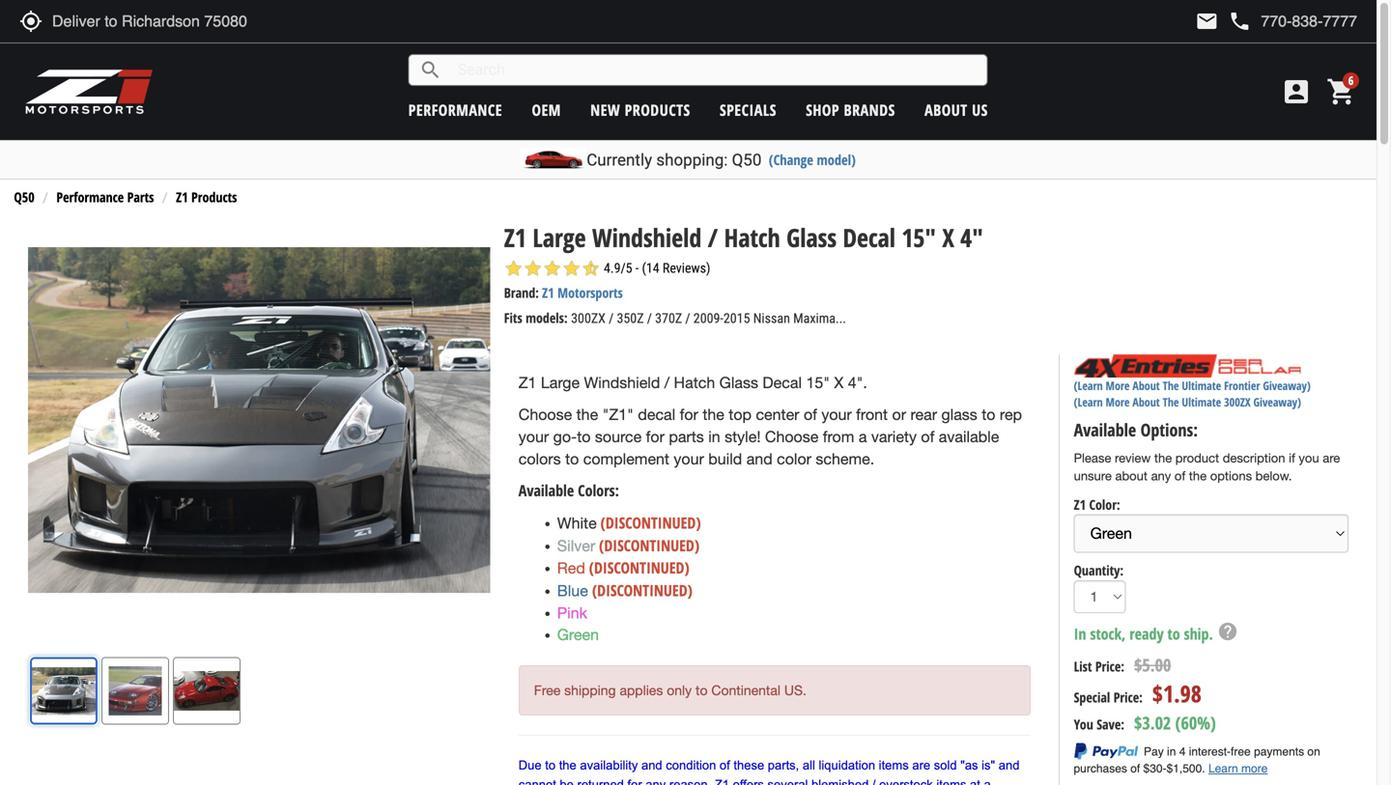 Task type: locate. For each thing, give the bounding box(es) containing it.
1 vertical spatial the
[[1163, 394, 1179, 410]]

decal down model)
[[843, 220, 896, 254]]

0 horizontal spatial any
[[646, 778, 666, 786]]

0 horizontal spatial 15"
[[806, 374, 830, 392]]

$5.00
[[1134, 654, 1171, 677]]

300zx down motorsports
[[571, 311, 606, 327]]

/ up decal
[[665, 374, 670, 392]]

0 vertical spatial windshield
[[592, 220, 702, 254]]

1 vertical spatial ultimate
[[1182, 394, 1221, 410]]

/ down liquidation
[[872, 778, 876, 786]]

items down sold
[[937, 778, 967, 786]]

glass up top
[[719, 374, 758, 392]]

1 vertical spatial are
[[912, 759, 931, 773]]

the down product
[[1189, 469, 1207, 484]]

0 vertical spatial giveaway)
[[1263, 378, 1311, 394]]

(learn
[[1074, 378, 1103, 394], [1074, 394, 1103, 410]]

scheme.
[[816, 450, 875, 468]]

2 vertical spatial about
[[1133, 394, 1160, 410]]

any right the about
[[1151, 469, 1171, 484]]

search
[[419, 58, 442, 82]]

in
[[1074, 624, 1086, 644]]

1 horizontal spatial 300zx
[[1224, 394, 1251, 410]]

about left us at the right of the page
[[925, 100, 968, 120]]

decal up center
[[763, 374, 802, 392]]

price:
[[1096, 657, 1125, 676], [1114, 689, 1143, 707]]

0 vertical spatial (learn
[[1074, 378, 1103, 394]]

price: up save:
[[1114, 689, 1143, 707]]

maxima...
[[793, 311, 846, 327]]

for down availability
[[628, 778, 642, 786]]

performance
[[56, 188, 124, 206]]

0 horizontal spatial hatch
[[674, 374, 715, 392]]

1 horizontal spatial for
[[646, 428, 665, 446]]

0 horizontal spatial decal
[[763, 374, 802, 392]]

0 vertical spatial large
[[533, 220, 586, 254]]

glass down (change model) link
[[787, 220, 837, 254]]

2 more from the top
[[1106, 394, 1130, 410]]

currently shopping: q50 (change model)
[[587, 150, 856, 170]]

glass for 4".
[[719, 374, 758, 392]]

large inside z1 large windshield / hatch glass decal 15" x 4" star star star star star_half 4.9/5 - (14 reviews) brand: z1 motorsports fits models: 300zx / 350z / 370z / 2009-2015 nissan maxima...
[[533, 220, 586, 254]]

z1 up brand:
[[504, 220, 527, 254]]

0 vertical spatial q50
[[732, 150, 762, 170]]

oem link
[[532, 100, 561, 120]]

the down (learn more about the ultimate frontier giveaway) link
[[1163, 394, 1179, 410]]

and left 'condition'
[[642, 759, 662, 773]]

1 vertical spatial items
[[937, 778, 967, 786]]

is"
[[982, 759, 995, 773]]

several
[[768, 778, 808, 786]]

1 vertical spatial large
[[541, 374, 580, 392]]

price: for $1.98
[[1114, 689, 1143, 707]]

4.9/5 -
[[604, 260, 639, 276]]

0 horizontal spatial glass
[[719, 374, 758, 392]]

15" left 4".
[[806, 374, 830, 392]]

z1 left products
[[176, 188, 188, 206]]

hatch inside z1 large windshield / hatch glass decal 15" x 4" star star star star star_half 4.9/5 - (14 reviews) brand: z1 motorsports fits models: 300zx / 350z / 370z / 2009-2015 nissan maxima...
[[724, 220, 780, 254]]

z1 inside due to the availability and condition of these parts, all liquidation items are sold "as is" and cannot be returned for any reason. z1 offers several blemished / overstock items at
[[715, 778, 730, 786]]

of inside (learn more about the ultimate frontier giveaway) (learn more about the ultimate 300zx giveaway) available options: please review the product description if you are unsure about any of the options below.
[[1175, 469, 1186, 484]]

350z
[[617, 311, 644, 327]]

mail phone
[[1196, 10, 1252, 33]]

top
[[729, 406, 752, 424]]

about up options: at the bottom right of page
[[1133, 394, 1160, 410]]

and right is"
[[999, 759, 1020, 773]]

0 horizontal spatial choose
[[519, 406, 572, 424]]

for for for
[[646, 428, 665, 446]]

due to the availability and condition of these parts, all liquidation items are sold "as is" and cannot be returned for any reason. z1 offers several blemished / overstock items at 
[[519, 759, 1020, 786]]

brand:
[[504, 284, 539, 302]]

15" inside z1 large windshield / hatch glass decal 15" x 4" star star star star star_half 4.9/5 - (14 reviews) brand: z1 motorsports fits models: 300zx / 350z / 370z / 2009-2015 nissan maxima...
[[902, 220, 936, 254]]

mail
[[1196, 10, 1219, 33]]

z1
[[176, 188, 188, 206], [504, 220, 527, 254], [542, 284, 554, 302], [519, 374, 537, 392], [1074, 495, 1086, 514], [715, 778, 730, 786]]

1 vertical spatial windshield
[[584, 374, 660, 392]]

300zx down frontier
[[1224, 394, 1251, 410]]

quantity:
[[1074, 561, 1124, 580]]

z1 for z1 large windshield / hatch glass decal 15" x 4" star star star star star_half 4.9/5 - (14 reviews) brand: z1 motorsports fits models: 300zx / 350z / 370z / 2009-2015 nissan maxima...
[[504, 220, 527, 254]]

us.
[[784, 683, 807, 699]]

z1 down fits
[[519, 374, 537, 392]]

0 vertical spatial hatch
[[724, 220, 780, 254]]

/ inside due to the availability and condition of these parts, all liquidation items are sold "as is" and cannot be returned for any reason. z1 offers several blemished / overstock items at
[[872, 778, 876, 786]]

4".
[[848, 374, 868, 392]]

products
[[191, 188, 237, 206]]

glass inside z1 large windshield / hatch glass decal 15" x 4" star star star star star_half 4.9/5 - (14 reviews) brand: z1 motorsports fits models: 300zx / 350z / 370z / 2009-2015 nissan maxima...
[[787, 220, 837, 254]]

your
[[822, 406, 852, 424], [519, 428, 549, 446], [674, 450, 704, 468]]

z1 left 'color:' at the bottom of the page
[[1074, 495, 1086, 514]]

0 vertical spatial 15"
[[902, 220, 936, 254]]

1 horizontal spatial glass
[[787, 220, 837, 254]]

0 horizontal spatial items
[[879, 759, 909, 773]]

shopping_cart link
[[1322, 76, 1358, 107]]

shop
[[806, 100, 840, 120]]

windshield up "z1"
[[584, 374, 660, 392]]

star
[[504, 259, 523, 278], [523, 259, 543, 278], [543, 259, 562, 278], [562, 259, 581, 278]]

15" left 4"
[[902, 220, 936, 254]]

300zx inside (learn more about the ultimate frontier giveaway) (learn more about the ultimate 300zx giveaway) available options: please review the product description if you are unsure about any of the options below.
[[1224, 394, 1251, 410]]

(change
[[769, 150, 813, 169]]

about us
[[925, 100, 988, 120]]

center
[[756, 406, 800, 424]]

0 horizontal spatial x
[[834, 374, 844, 392]]

special price: $1.98 you save: $3.02 (60%)
[[1074, 678, 1216, 735]]

x inside z1 large windshield / hatch glass decal 15" x 4" star star star star star_half 4.9/5 - (14 reviews) brand: z1 motorsports fits models: 300zx / 350z / 370z / 2009-2015 nissan maxima...
[[942, 220, 954, 254]]

0 vertical spatial ultimate
[[1182, 378, 1221, 394]]

1 horizontal spatial 15"
[[902, 220, 936, 254]]

parts
[[669, 428, 704, 446]]

rep
[[1000, 406, 1022, 424]]

green
[[557, 626, 599, 644]]

0 horizontal spatial your
[[519, 428, 549, 446]]

to
[[982, 406, 996, 424], [577, 428, 591, 446], [565, 450, 579, 468], [1168, 624, 1180, 644], [696, 683, 708, 699], [545, 759, 556, 773]]

0 horizontal spatial 300zx
[[571, 311, 606, 327]]

ready
[[1130, 624, 1164, 644]]

giveaway) right frontier
[[1263, 378, 1311, 394]]

0 vertical spatial 300zx
[[571, 311, 606, 327]]

to right due
[[545, 759, 556, 773]]

the up be
[[559, 759, 577, 773]]

x left 4".
[[834, 374, 844, 392]]

1 vertical spatial available
[[519, 480, 574, 501]]

glass for 4"
[[787, 220, 837, 254]]

list price: $5.00
[[1074, 654, 1171, 677]]

(discontinued) down colors:
[[601, 513, 701, 533]]

1 vertical spatial for
[[646, 428, 665, 446]]

0 vertical spatial your
[[822, 406, 852, 424]]

1 horizontal spatial items
[[937, 778, 967, 786]]

ship.
[[1184, 624, 1213, 644]]

1 horizontal spatial choose
[[765, 428, 819, 446]]

list
[[1074, 657, 1092, 676]]

1 vertical spatial 15"
[[806, 374, 830, 392]]

2 vertical spatial for
[[628, 778, 642, 786]]

ultimate down (learn more about the ultimate frontier giveaway) link
[[1182, 394, 1221, 410]]

your down parts
[[674, 450, 704, 468]]

0 horizontal spatial available
[[519, 480, 574, 501]]

for up parts
[[680, 406, 698, 424]]

0 vertical spatial more
[[1106, 378, 1130, 394]]

1 star from the left
[[504, 259, 523, 278]]

any inside due to the availability and condition of these parts, all liquidation items are sold "as is" and cannot be returned for any reason. z1 offers several blemished / overstock items at
[[646, 778, 666, 786]]

available
[[1074, 418, 1136, 442], [519, 480, 574, 501]]

items up overstock
[[879, 759, 909, 773]]

choose up color
[[765, 428, 819, 446]]

2 horizontal spatial for
[[680, 406, 698, 424]]

z1 left offers
[[715, 778, 730, 786]]

1 horizontal spatial q50
[[732, 150, 762, 170]]

more
[[1106, 378, 1130, 394], [1106, 394, 1130, 410]]

2 (learn from the top
[[1074, 394, 1103, 410]]

0 vertical spatial available
[[1074, 418, 1136, 442]]

large up star_half
[[533, 220, 586, 254]]

0 vertical spatial price:
[[1096, 657, 1125, 676]]

any left reason.
[[646, 778, 666, 786]]

2 the from the top
[[1163, 394, 1179, 410]]

ultimate up the (learn more about the ultimate 300zx giveaway) link
[[1182, 378, 1221, 394]]

of left the these
[[720, 759, 730, 773]]

1 vertical spatial 300zx
[[1224, 394, 1251, 410]]

about us link
[[925, 100, 988, 120]]

and down style!
[[747, 450, 773, 468]]

0 vertical spatial decal
[[843, 220, 896, 254]]

of down product
[[1175, 469, 1186, 484]]

x left 4"
[[942, 220, 954, 254]]

0 horizontal spatial are
[[912, 759, 931, 773]]

phone link
[[1228, 10, 1358, 33]]

0 vertical spatial are
[[1323, 451, 1340, 466]]

0 horizontal spatial for
[[628, 778, 642, 786]]

windshield inside z1 large windshield / hatch glass decal 15" x 4" star star star star star_half 4.9/5 - (14 reviews) brand: z1 motorsports fits models: 300zx / 350z / 370z / 2009-2015 nissan maxima...
[[592, 220, 702, 254]]

your up colors
[[519, 428, 549, 446]]

sold
[[934, 759, 957, 773]]

1 vertical spatial any
[[646, 778, 666, 786]]

4"
[[961, 220, 983, 254]]

are up overstock
[[912, 759, 931, 773]]

$1.98
[[1153, 678, 1202, 710]]

large for 4".
[[541, 374, 580, 392]]

(discontinued) right blue
[[592, 580, 693, 601]]

your up from
[[822, 406, 852, 424]]

to left ship.
[[1168, 624, 1180, 644]]

3 star from the left
[[543, 259, 562, 278]]

nissan
[[753, 311, 790, 327]]

choose up go-
[[519, 406, 572, 424]]

in
[[708, 428, 720, 446]]

q50 left performance
[[14, 188, 34, 206]]

condition
[[666, 759, 716, 773]]

z1 color:
[[1074, 495, 1120, 514]]

1 more from the top
[[1106, 378, 1130, 394]]

for down decal
[[646, 428, 665, 446]]

1 vertical spatial glass
[[719, 374, 758, 392]]

1 horizontal spatial are
[[1323, 451, 1340, 466]]

0 vertical spatial x
[[942, 220, 954, 254]]

z1 large windshield / hatch glass decal 15" x 4".
[[519, 374, 868, 392]]

windshield up 4.9/5 -
[[592, 220, 702, 254]]

ultimate
[[1182, 378, 1221, 394], [1182, 394, 1221, 410]]

1 vertical spatial your
[[519, 428, 549, 446]]

hatch up decal
[[674, 374, 715, 392]]

to left 'source'
[[577, 428, 591, 446]]

the up the (learn more about the ultimate 300zx giveaway) link
[[1163, 378, 1179, 394]]

1 vertical spatial q50
[[14, 188, 34, 206]]

300zx inside z1 large windshield / hatch glass decal 15" x 4" star star star star star_half 4.9/5 - (14 reviews) brand: z1 motorsports fits models: 300zx / 350z / 370z / 2009-2015 nissan maxima...
[[571, 311, 606, 327]]

(learn more about the ultimate frontier giveaway) link
[[1074, 378, 1311, 394]]

for inside due to the availability and condition of these parts, all liquidation items are sold "as is" and cannot be returned for any reason. z1 offers several blemished / overstock items at
[[628, 778, 642, 786]]

shop brands link
[[806, 100, 895, 120]]

1 vertical spatial hatch
[[674, 374, 715, 392]]

q50 left the (change
[[732, 150, 762, 170]]

0 vertical spatial items
[[879, 759, 909, 773]]

1 vertical spatial price:
[[1114, 689, 1143, 707]]

available down colors
[[519, 480, 574, 501]]

choose
[[519, 406, 572, 424], [765, 428, 819, 446]]

hatch up 2015
[[724, 220, 780, 254]]

z1 up models:
[[542, 284, 554, 302]]

frontier
[[1224, 378, 1260, 394]]

x
[[942, 220, 954, 254], [834, 374, 844, 392]]

2 vertical spatial your
[[674, 450, 704, 468]]

price: inside special price: $1.98 you save: $3.02 (60%)
[[1114, 689, 1143, 707]]

about up the (learn more about the ultimate 300zx giveaway) link
[[1133, 378, 1160, 394]]

price: inside list price: $5.00
[[1096, 657, 1125, 676]]

1 vertical spatial decal
[[763, 374, 802, 392]]

shipping
[[564, 683, 616, 699]]

1 horizontal spatial hatch
[[724, 220, 780, 254]]

1 horizontal spatial x
[[942, 220, 954, 254]]

1 vertical spatial choose
[[765, 428, 819, 446]]

(learn more about the ultimate frontier giveaway) (learn more about the ultimate 300zx giveaway) available options: please review the product description if you are unsure about any of the options below.
[[1074, 378, 1340, 484]]

1 horizontal spatial available
[[1074, 418, 1136, 442]]

1 horizontal spatial and
[[747, 450, 773, 468]]

0 vertical spatial glass
[[787, 220, 837, 254]]

15"
[[902, 220, 936, 254], [806, 374, 830, 392]]

giveaway) down frontier
[[1254, 394, 1301, 410]]

are inside due to the availability and condition of these parts, all liquidation items are sold "as is" and cannot be returned for any reason. z1 offers several blemished / overstock items at
[[912, 759, 931, 773]]

0 vertical spatial any
[[1151, 469, 1171, 484]]

1 vertical spatial (learn
[[1074, 394, 1103, 410]]

free shipping applies only to continental us.
[[534, 683, 807, 699]]

1 the from the top
[[1163, 378, 1179, 394]]

large
[[533, 220, 586, 254], [541, 374, 580, 392]]

more up the (learn more about the ultimate 300zx giveaway) link
[[1106, 378, 1130, 394]]

price: right the list
[[1096, 657, 1125, 676]]

options:
[[1141, 418, 1198, 442]]

motorsports
[[558, 284, 623, 302]]

any
[[1151, 469, 1171, 484], [646, 778, 666, 786]]

1 vertical spatial x
[[834, 374, 844, 392]]

new
[[591, 100, 620, 120]]

1 horizontal spatial decal
[[843, 220, 896, 254]]

1 horizontal spatial any
[[1151, 469, 1171, 484]]

new products link
[[591, 100, 691, 120]]

1 vertical spatial more
[[1106, 394, 1130, 410]]

for for and
[[628, 778, 642, 786]]

/ left the 350z
[[609, 311, 614, 327]]

offers
[[733, 778, 764, 786]]

the down options: at the bottom right of page
[[1154, 451, 1172, 466]]

are right you
[[1323, 451, 1340, 466]]

more up review
[[1106, 394, 1130, 410]]

overstock
[[879, 778, 933, 786]]

rear
[[911, 406, 937, 424]]

z1 for z1 color:
[[1074, 495, 1086, 514]]

large up go-
[[541, 374, 580, 392]]

decal inside z1 large windshield / hatch glass decal 15" x 4" star star star star star_half 4.9/5 - (14 reviews) brand: z1 motorsports fits models: 300zx / 350z / 370z / 2009-2015 nissan maxima...
[[843, 220, 896, 254]]

1 vertical spatial giveaway)
[[1254, 394, 1301, 410]]

from
[[823, 428, 854, 446]]

0 vertical spatial the
[[1163, 378, 1179, 394]]

available up please at the right bottom
[[1074, 418, 1136, 442]]



Task type: vqa. For each thing, say whether or not it's contained in the screenshot.
$62.95
no



Task type: describe. For each thing, give the bounding box(es) containing it.
2 horizontal spatial and
[[999, 759, 1020, 773]]

available inside (learn more about the ultimate frontier giveaway) (learn more about the ultimate 300zx giveaway) available options: please review the product description if you are unsure about any of the options below.
[[1074, 418, 1136, 442]]

go-
[[553, 428, 577, 446]]

to right only
[[696, 683, 708, 699]]

1 vertical spatial about
[[1133, 378, 1160, 394]]

4 star from the left
[[562, 259, 581, 278]]

free
[[534, 683, 561, 699]]

product
[[1176, 451, 1219, 466]]

white (discontinued) silver (discontinued) red (discontinued) blue (discontinued) pink green
[[557, 513, 701, 644]]

silver
[[557, 537, 595, 555]]

2 star from the left
[[523, 259, 543, 278]]

1 (learn from the top
[[1074, 378, 1103, 394]]

15" for 4".
[[806, 374, 830, 392]]

at
[[970, 778, 981, 786]]

account_box
[[1281, 76, 1312, 107]]

front
[[856, 406, 888, 424]]

source
[[595, 428, 642, 446]]

liquidation
[[819, 759, 875, 773]]

blemished
[[812, 778, 869, 786]]

glass
[[942, 406, 978, 424]]

style!
[[725, 428, 761, 446]]

only
[[667, 683, 692, 699]]

$3.02
[[1134, 712, 1171, 735]]

are inside (learn more about the ultimate frontier giveaway) (learn more about the ultimate 300zx giveaway) available options: please review the product description if you are unsure about any of the options below.
[[1323, 451, 1340, 466]]

z1 for z1 large windshield / hatch glass decal 15" x 4".
[[519, 374, 537, 392]]

(discontinued) down silver
[[589, 558, 690, 578]]

star_half
[[581, 259, 601, 278]]

special
[[1074, 689, 1110, 707]]

oem
[[532, 100, 561, 120]]

0 vertical spatial about
[[925, 100, 968, 120]]

parts,
[[768, 759, 799, 773]]

0 horizontal spatial and
[[642, 759, 662, 773]]

z1 products
[[176, 188, 237, 206]]

x for 4".
[[834, 374, 844, 392]]

about
[[1115, 469, 1148, 484]]

hatch for 4".
[[674, 374, 715, 392]]

performance parts link
[[56, 188, 154, 206]]

a
[[859, 428, 867, 446]]

available colors:
[[519, 480, 619, 501]]

/ right 370z
[[685, 311, 690, 327]]

parts
[[127, 188, 154, 206]]

build
[[708, 450, 742, 468]]

to inside in stock, ready to ship. help
[[1168, 624, 1180, 644]]

decal for 4".
[[763, 374, 802, 392]]

color
[[777, 450, 812, 468]]

performance
[[408, 100, 503, 120]]

specials
[[720, 100, 777, 120]]

windshield for 4".
[[584, 374, 660, 392]]

z1 motorsports logo image
[[24, 68, 154, 116]]

/ down currently shopping: q50 (change model) at the top of the page
[[708, 220, 718, 254]]

cannot
[[519, 778, 556, 786]]

pink
[[557, 604, 587, 622]]

my_location
[[19, 10, 43, 33]]

2009-
[[694, 311, 724, 327]]

if
[[1289, 451, 1295, 466]]

z1 for z1 products
[[176, 188, 188, 206]]

2 horizontal spatial your
[[822, 406, 852, 424]]

"as
[[961, 759, 978, 773]]

(60%)
[[1176, 712, 1216, 735]]

and inside 'choose the "z1" decal for the top center of your front or rear glass to rep your go-to source for parts in style! choose from a variety of available colors to complement your build and color scheme.'
[[747, 450, 773, 468]]

of down rear
[[921, 428, 935, 446]]

0 horizontal spatial q50
[[14, 188, 34, 206]]

performance parts
[[56, 188, 154, 206]]

the inside due to the availability and condition of these parts, all liquidation items are sold "as is" and cannot be returned for any reason. z1 offers several blemished / overstock items at
[[559, 759, 577, 773]]

any inside (learn more about the ultimate frontier giveaway) (learn more about the ultimate 300zx giveaway) available options: please review the product description if you are unsure about any of the options below.
[[1151, 469, 1171, 484]]

specials link
[[720, 100, 777, 120]]

color:
[[1089, 495, 1120, 514]]

"z1"
[[603, 406, 634, 424]]

windshield for 4"
[[592, 220, 702, 254]]

fits
[[504, 309, 522, 327]]

decal for 4"
[[843, 220, 896, 254]]

help
[[1217, 621, 1239, 642]]

(change model) link
[[769, 150, 856, 169]]

/ right the 350z
[[647, 311, 652, 327]]

us
[[972, 100, 988, 120]]

you
[[1074, 715, 1094, 734]]

performance link
[[408, 100, 503, 120]]

shop brands
[[806, 100, 895, 120]]

q50 link
[[14, 188, 34, 206]]

z1 products link
[[176, 188, 237, 206]]

2 ultimate from the top
[[1182, 394, 1221, 410]]

stock,
[[1090, 624, 1126, 644]]

(discontinued) right silver
[[599, 535, 700, 556]]

370z
[[655, 311, 682, 327]]

description
[[1223, 451, 1285, 466]]

z1 motorsports link
[[542, 284, 623, 302]]

shopping:
[[656, 150, 728, 170]]

mail link
[[1196, 10, 1219, 33]]

of inside due to the availability and condition of these parts, all liquidation items are sold "as is" and cannot be returned for any reason. z1 offers several blemished / overstock items at
[[720, 759, 730, 773]]

below.
[[1256, 469, 1292, 484]]

2015
[[724, 311, 750, 327]]

white
[[557, 514, 597, 532]]

currently
[[587, 150, 652, 170]]

to down go-
[[565, 450, 579, 468]]

the left "z1"
[[576, 406, 598, 424]]

large for 4"
[[533, 220, 586, 254]]

decal
[[638, 406, 676, 424]]

1 ultimate from the top
[[1182, 378, 1221, 394]]

brands
[[844, 100, 895, 120]]

or
[[892, 406, 906, 424]]

0 vertical spatial choose
[[519, 406, 572, 424]]

to left rep
[[982, 406, 996, 424]]

hatch for 4"
[[724, 220, 780, 254]]

price: for $5.00
[[1096, 657, 1125, 676]]

all
[[803, 759, 815, 773]]

be
[[560, 778, 574, 786]]

1 horizontal spatial your
[[674, 450, 704, 468]]

products
[[625, 100, 691, 120]]

applies
[[620, 683, 663, 699]]

choose the "z1" decal for the top center of your front or rear glass to rep your go-to source for parts in style! choose from a variety of available colors to complement your build and color scheme.
[[519, 406, 1022, 468]]

continental
[[711, 683, 781, 699]]

Search search field
[[442, 55, 987, 85]]

availability
[[580, 759, 638, 773]]

in stock, ready to ship. help
[[1074, 621, 1239, 644]]

the up the in
[[703, 406, 725, 424]]

colors
[[519, 450, 561, 468]]

15" for 4"
[[902, 220, 936, 254]]

0 vertical spatial for
[[680, 406, 698, 424]]

z1 large windshield / hatch glass decal 15" x 4" star star star star star_half 4.9/5 - (14 reviews) brand: z1 motorsports fits models: 300zx / 350z / 370z / 2009-2015 nissan maxima...
[[504, 220, 983, 327]]

of right center
[[804, 406, 817, 424]]

to inside due to the availability and condition of these parts, all liquidation items are sold "as is" and cannot be returned for any reason. z1 offers several blemished / overstock items at
[[545, 759, 556, 773]]

x for 4"
[[942, 220, 954, 254]]



